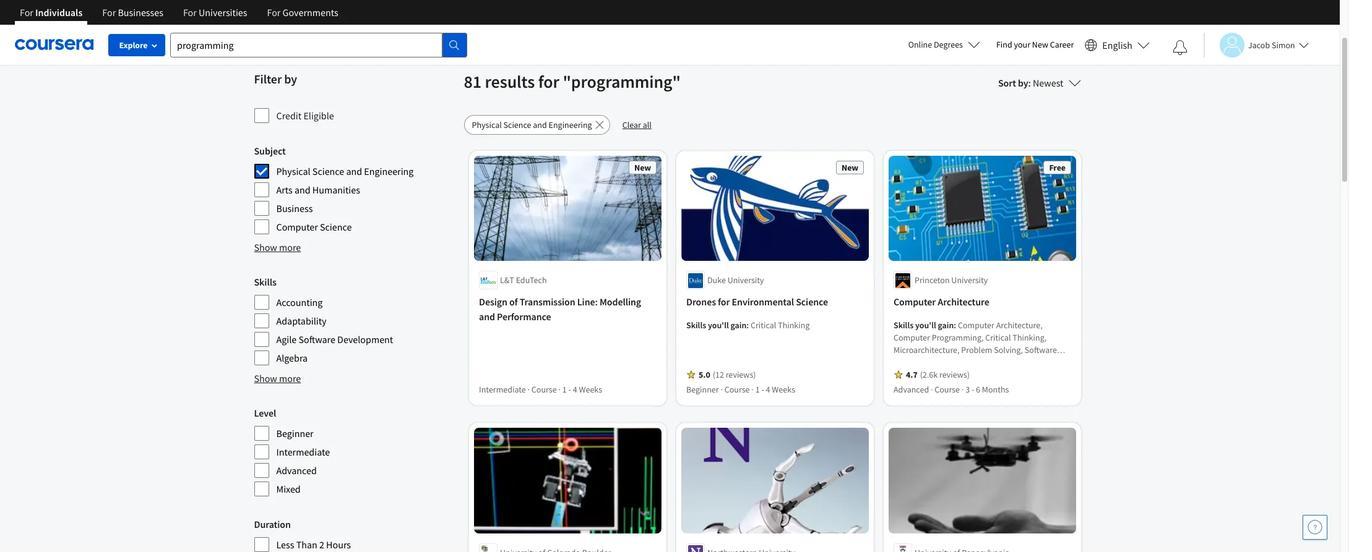 Task type: locate. For each thing, give the bounding box(es) containing it.
arts
[[276, 184, 293, 196]]

university
[[727, 275, 764, 286], [951, 275, 988, 286]]

: left "newest"
[[1028, 77, 1031, 89]]

0 vertical spatial show more button
[[254, 240, 301, 255]]

2 course from the left
[[724, 385, 750, 396]]

2 reviews) from the left
[[939, 370, 970, 381]]

clear all button
[[615, 115, 659, 135]]

1 horizontal spatial :
[[954, 320, 956, 331]]

new inside find your new career link
[[1032, 39, 1048, 50]]

0 horizontal spatial new
[[634, 162, 651, 173]]

2 4 from the left
[[766, 385, 770, 396]]

0 horizontal spatial skills
[[254, 276, 276, 288]]

6 · from the left
[[961, 385, 964, 396]]

0 horizontal spatial architecture,
[[893, 357, 940, 369]]

software down 'thinking,'
[[1025, 345, 1057, 356]]

computer inside subject group
[[276, 221, 318, 233]]

1 horizontal spatial reviews)
[[939, 370, 970, 381]]

1 vertical spatial more
[[279, 373, 301, 385]]

online
[[908, 39, 932, 50]]

1 horizontal spatial physical science and engineering
[[472, 119, 592, 131]]

3 - from the left
[[971, 385, 974, 396]]

skills up accounting
[[254, 276, 276, 288]]

2 you'll from the left
[[915, 320, 936, 331]]

0 vertical spatial intermediate
[[479, 385, 526, 396]]

None search field
[[170, 32, 467, 57]]

for for individuals
[[20, 6, 33, 19]]

less
[[276, 539, 294, 551]]

engineering
[[549, 119, 592, 131], [364, 165, 414, 178], [992, 370, 1035, 381]]

0 vertical spatial engineering
[[549, 119, 592, 131]]

0 horizontal spatial engineering
[[364, 165, 414, 178]]

new for drones for environmental science
[[841, 162, 858, 173]]

you'll
[[708, 320, 729, 331], [915, 320, 936, 331]]

science down humanities
[[320, 221, 352, 233]]

beginner
[[686, 385, 719, 396], [276, 428, 314, 440]]

computer down business
[[276, 221, 318, 233]]

level
[[254, 407, 276, 420]]

skills up microarchitecture,
[[893, 320, 913, 331]]

- for drones for environmental science
[[761, 385, 764, 396]]

0 horizontal spatial for
[[538, 71, 559, 93]]

1 vertical spatial critical
[[985, 333, 1011, 344]]

computer for architecture,
[[958, 320, 994, 331]]

university up architecture
[[951, 275, 988, 286]]

critical inside 'computer architecture, computer programming, critical thinking, microarchitecture, problem solving, software architecture, software-defined networking, system software, software engineering'
[[985, 333, 1011, 344]]

advanced down 4.7
[[893, 385, 929, 396]]

0 horizontal spatial 1
[[562, 385, 566, 396]]

course for computer architecture
[[934, 385, 960, 396]]

skills for skills you'll gain :
[[893, 320, 913, 331]]

1 horizontal spatial critical
[[985, 333, 1011, 344]]

computer
[[276, 221, 318, 233], [893, 296, 936, 308], [958, 320, 994, 331], [893, 333, 930, 344]]

skills inside group
[[254, 276, 276, 288]]

reviews)
[[725, 370, 756, 381], [939, 370, 970, 381]]

skills for skills you'll gain : critical thinking
[[686, 320, 706, 331]]

for right results
[[538, 71, 559, 93]]

science
[[504, 119, 531, 131], [312, 165, 344, 178], [320, 221, 352, 233], [796, 296, 828, 308]]

university for for
[[727, 275, 764, 286]]

physical down the 81
[[472, 119, 502, 131]]

1 4 from the left
[[573, 385, 577, 396]]

show more down algebra at left
[[254, 373, 301, 385]]

architecture, up 4.7
[[893, 357, 940, 369]]

2 for from the left
[[102, 6, 116, 19]]

physical inside button
[[472, 119, 502, 131]]

0 horizontal spatial 4
[[573, 385, 577, 396]]

skills you'll gain : critical thinking
[[686, 320, 810, 331]]

3 · from the left
[[720, 385, 723, 396]]

2 horizontal spatial -
[[971, 385, 974, 396]]

advanced inside level group
[[276, 465, 317, 477]]

(12
[[712, 370, 724, 381]]

0 horizontal spatial physical
[[276, 165, 310, 178]]

physical
[[472, 119, 502, 131], [276, 165, 310, 178]]

show down algebra at left
[[254, 373, 277, 385]]

physical up arts
[[276, 165, 310, 178]]

1 vertical spatial beginner
[[276, 428, 314, 440]]

solving,
[[994, 345, 1023, 356]]

show down business
[[254, 241, 277, 254]]

0 vertical spatial advanced
[[893, 385, 929, 396]]

1 show more button from the top
[[254, 240, 301, 255]]

1 vertical spatial advanced
[[276, 465, 317, 477]]

l&t
[[500, 275, 514, 286]]

1 horizontal spatial advanced
[[893, 385, 929, 396]]

you'll for critical thinking
[[708, 320, 729, 331]]

1 gain from the left
[[730, 320, 746, 331]]

1 - from the left
[[568, 385, 571, 396]]

3 course from the left
[[934, 385, 960, 396]]

4 for intermediate · course · 1 - 4 weeks
[[573, 385, 577, 396]]

1 show more from the top
[[254, 241, 301, 254]]

gain for critical thinking
[[730, 320, 746, 331]]

and inside design of transmission line: modelling and performance
[[479, 311, 495, 323]]

0 horizontal spatial university
[[727, 275, 764, 286]]

1 horizontal spatial weeks
[[772, 385, 795, 396]]

1 horizontal spatial architecture,
[[996, 320, 1042, 331]]

critical down environmental
[[750, 320, 776, 331]]

0 horizontal spatial gain
[[730, 320, 746, 331]]

1 horizontal spatial beginner
[[686, 385, 719, 396]]

computer down skills you'll gain : in the right bottom of the page
[[893, 333, 930, 344]]

intermediate · course · 1 - 4 weeks
[[479, 385, 602, 396]]

and up humanities
[[346, 165, 362, 178]]

reviews) for for
[[725, 370, 756, 381]]

beginner · course · 1 - 4 weeks
[[686, 385, 795, 396]]

software
[[299, 334, 335, 346], [1025, 345, 1057, 356], [958, 370, 990, 381]]

0 vertical spatial physical
[[472, 119, 502, 131]]

show more
[[254, 241, 301, 254], [254, 373, 301, 385]]

show more button down computer science
[[254, 240, 301, 255]]

and down results
[[533, 119, 547, 131]]

computer up skills you'll gain : in the right bottom of the page
[[893, 296, 936, 308]]

2 horizontal spatial skills
[[893, 320, 913, 331]]

help center image
[[1308, 521, 1323, 535]]

0 horizontal spatial critical
[[750, 320, 776, 331]]

and inside physical science and engineering button
[[533, 119, 547, 131]]

and down design
[[479, 311, 495, 323]]

1 vertical spatial intermediate
[[276, 446, 330, 459]]

businesses
[[118, 6, 163, 19]]

3 for from the left
[[183, 6, 197, 19]]

new
[[1032, 39, 1048, 50], [634, 162, 651, 173], [841, 162, 858, 173]]

1 horizontal spatial engineering
[[549, 119, 592, 131]]

more
[[279, 241, 301, 254], [279, 373, 301, 385]]

skills you'll gain :
[[893, 320, 958, 331]]

for right drones
[[718, 296, 730, 308]]

2 show more from the top
[[254, 373, 301, 385]]

more down computer science
[[279, 241, 301, 254]]

2 horizontal spatial :
[[1028, 77, 1031, 89]]

by for sort
[[1018, 77, 1028, 89]]

1 university from the left
[[727, 275, 764, 286]]

1 reviews) from the left
[[725, 370, 756, 381]]

science down results
[[504, 119, 531, 131]]

1 vertical spatial for
[[718, 296, 730, 308]]

explore
[[119, 40, 148, 51]]

0 vertical spatial physical science and engineering
[[472, 119, 592, 131]]

jacob
[[1248, 39, 1270, 50]]

2 show from the top
[[254, 373, 277, 385]]

intermediate for intermediate · course · 1 - 4 weeks
[[479, 385, 526, 396]]

2 weeks from the left
[[772, 385, 795, 396]]

critical up solving, on the right of page
[[985, 333, 1011, 344]]

1 horizontal spatial 1
[[755, 385, 759, 396]]

show for computer science
[[254, 241, 277, 254]]

·
[[527, 385, 530, 396], [558, 385, 560, 396], [720, 385, 723, 396], [751, 385, 753, 396], [931, 385, 933, 396], [961, 385, 964, 396]]

newest
[[1033, 77, 1064, 89]]

software up 6
[[958, 370, 990, 381]]

1 horizontal spatial for
[[718, 296, 730, 308]]

1 horizontal spatial new
[[841, 162, 858, 173]]

81
[[464, 71, 482, 93]]

0 horizontal spatial :
[[746, 320, 749, 331]]

1 course from the left
[[531, 385, 557, 396]]

1 weeks from the left
[[579, 385, 602, 396]]

for
[[20, 6, 33, 19], [102, 6, 116, 19], [183, 6, 197, 19], [267, 6, 281, 19]]

1 show from the top
[[254, 241, 277, 254]]

0 horizontal spatial beginner
[[276, 428, 314, 440]]

0 horizontal spatial you'll
[[708, 320, 729, 331]]

0 horizontal spatial physical science and engineering
[[276, 165, 414, 178]]

0 vertical spatial show more
[[254, 241, 301, 254]]

subject
[[254, 145, 286, 157]]

0 horizontal spatial intermediate
[[276, 446, 330, 459]]

1 more from the top
[[279, 241, 301, 254]]

0 vertical spatial more
[[279, 241, 301, 254]]

for universities
[[183, 6, 247, 19]]

2 horizontal spatial new
[[1032, 39, 1048, 50]]

1 horizontal spatial course
[[724, 385, 750, 396]]

beginner inside level group
[[276, 428, 314, 440]]

1 vertical spatial show more button
[[254, 371, 301, 386]]

0 horizontal spatial by
[[284, 71, 297, 87]]

1 you'll from the left
[[708, 320, 729, 331]]

: up the programming,
[[954, 320, 956, 331]]

0 horizontal spatial course
[[531, 385, 557, 396]]

0 horizontal spatial advanced
[[276, 465, 317, 477]]

accounting
[[276, 296, 323, 309]]

2 more from the top
[[279, 373, 301, 385]]

1 vertical spatial physical science and engineering
[[276, 165, 414, 178]]

degrees
[[934, 39, 963, 50]]

1 horizontal spatial -
[[761, 385, 764, 396]]

skills for skills
[[254, 276, 276, 288]]

1 horizontal spatial you'll
[[915, 320, 936, 331]]

advanced up mixed
[[276, 465, 317, 477]]

0 horizontal spatial software
[[299, 334, 335, 346]]

find your new career link
[[990, 37, 1080, 53]]

0 vertical spatial show
[[254, 241, 277, 254]]

more for algebra
[[279, 373, 301, 385]]

computer architecture, computer programming, critical thinking, microarchitecture, problem solving, software architecture, software-defined networking, system software, software engineering
[[893, 320, 1057, 381]]

1 vertical spatial show more
[[254, 373, 301, 385]]

1 vertical spatial physical
[[276, 165, 310, 178]]

beginner up mixed
[[276, 428, 314, 440]]

physical science and engineering
[[472, 119, 592, 131], [276, 165, 414, 178]]

intermediate
[[479, 385, 526, 396], [276, 446, 330, 459]]

1 for from the left
[[20, 6, 33, 19]]

1 horizontal spatial skills
[[686, 320, 706, 331]]

mixed
[[276, 483, 301, 496]]

physical science and engineering up humanities
[[276, 165, 414, 178]]

computer up the programming,
[[958, 320, 994, 331]]

1 horizontal spatial by
[[1018, 77, 1028, 89]]

show more button
[[254, 240, 301, 255], [254, 371, 301, 386]]

1 horizontal spatial gain
[[938, 320, 954, 331]]

adaptability
[[276, 315, 327, 327]]

find
[[996, 39, 1012, 50]]

2 - from the left
[[761, 385, 764, 396]]

you'll down drones
[[708, 320, 729, 331]]

programming,
[[932, 333, 983, 344]]

engineering inside 'computer architecture, computer programming, critical thinking, microarchitecture, problem solving, software architecture, software-defined networking, system software, software engineering'
[[992, 370, 1035, 381]]

modelling
[[599, 296, 641, 308]]

line:
[[577, 296, 597, 308]]

skills
[[254, 276, 276, 288], [686, 320, 706, 331], [893, 320, 913, 331]]

of
[[509, 296, 517, 308]]

for left businesses
[[102, 6, 116, 19]]

4 for beginner · course · 1 - 4 weeks
[[766, 385, 770, 396]]

2 1 from the left
[[755, 385, 759, 396]]

1 horizontal spatial university
[[951, 275, 988, 286]]

2 horizontal spatial course
[[934, 385, 960, 396]]

months
[[982, 385, 1009, 396]]

weeks
[[579, 385, 602, 396], [772, 385, 795, 396]]

1 horizontal spatial intermediate
[[479, 385, 526, 396]]

show more button down algebra at left
[[254, 371, 301, 386]]

for left governments
[[267, 6, 281, 19]]

4.7
[[906, 370, 917, 381]]

than
[[296, 539, 317, 551]]

beginner for beginner
[[276, 428, 314, 440]]

for for businesses
[[102, 6, 116, 19]]

2 gain from the left
[[938, 320, 954, 331]]

career
[[1050, 39, 1074, 50]]

level group
[[254, 406, 456, 498]]

1 for beginner · course · 1 - 4 weeks
[[755, 385, 759, 396]]

you'll up microarchitecture,
[[915, 320, 936, 331]]

architecture,
[[996, 320, 1042, 331], [893, 357, 940, 369]]

1 1 from the left
[[562, 385, 566, 396]]

results
[[485, 71, 535, 93]]

computer architecture link
[[893, 295, 1071, 310]]

0 vertical spatial for
[[538, 71, 559, 93]]

jacob simon button
[[1204, 32, 1309, 57]]

1 vertical spatial show
[[254, 373, 277, 385]]

princeton university
[[914, 275, 988, 286]]

more down algebra at left
[[279, 373, 301, 385]]

gain up the programming,
[[938, 320, 954, 331]]

: down drones for environmental science at the right bottom of the page
[[746, 320, 749, 331]]

for left universities
[[183, 6, 197, 19]]

gain
[[730, 320, 746, 331], [938, 320, 954, 331]]

for
[[538, 71, 559, 93], [718, 296, 730, 308]]

university up drones for environmental science at the right bottom of the page
[[727, 275, 764, 286]]

physical science and engineering down results
[[472, 119, 592, 131]]

by right sort
[[1018, 77, 1028, 89]]

physical science and engineering inside subject group
[[276, 165, 414, 178]]

: for skills you'll gain : critical thinking
[[746, 320, 749, 331]]

1 horizontal spatial 4
[[766, 385, 770, 396]]

all
[[643, 119, 652, 131]]

for individuals
[[20, 6, 83, 19]]

by
[[284, 71, 297, 87], [1018, 77, 1028, 89]]

0 vertical spatial beginner
[[686, 385, 719, 396]]

1 vertical spatial engineering
[[364, 165, 414, 178]]

advanced for advanced
[[276, 465, 317, 477]]

banner navigation
[[10, 0, 348, 34]]

design of transmission line: modelling and performance link
[[479, 295, 656, 325]]

gain down drones for environmental science at the right bottom of the page
[[730, 320, 746, 331]]

beginner down 5.0
[[686, 385, 719, 396]]

software down adaptability
[[299, 334, 335, 346]]

architecture, up 'thinking,'
[[996, 320, 1042, 331]]

0 horizontal spatial weeks
[[579, 385, 602, 396]]

for left "individuals"
[[20, 6, 33, 19]]

2 horizontal spatial engineering
[[992, 370, 1035, 381]]

0 vertical spatial critical
[[750, 320, 776, 331]]

reviews) down software-
[[939, 370, 970, 381]]

reviews) for architecture
[[939, 370, 970, 381]]

4 for from the left
[[267, 6, 281, 19]]

0 horizontal spatial reviews)
[[725, 370, 756, 381]]

skills down drones
[[686, 320, 706, 331]]

by right the "filter" at the left top
[[284, 71, 297, 87]]

hours
[[326, 539, 351, 551]]

0 horizontal spatial -
[[568, 385, 571, 396]]

intermediate for intermediate
[[276, 446, 330, 459]]

individuals
[[35, 6, 83, 19]]

clear
[[622, 119, 641, 131]]

show
[[254, 241, 277, 254], [254, 373, 277, 385]]

more for computer science
[[279, 241, 301, 254]]

advanced
[[893, 385, 929, 396], [276, 465, 317, 477]]

2 university from the left
[[951, 275, 988, 286]]

intermediate inside level group
[[276, 446, 330, 459]]

2 horizontal spatial software
[[1025, 345, 1057, 356]]

2
[[319, 539, 324, 551]]

2 show more button from the top
[[254, 371, 301, 386]]

advanced for advanced · course · 3 - 6 months
[[893, 385, 929, 396]]

show more button for algebra
[[254, 371, 301, 386]]

reviews) up beginner · course · 1 - 4 weeks
[[725, 370, 756, 381]]

show more down computer science
[[254, 241, 301, 254]]

1 horizontal spatial physical
[[472, 119, 502, 131]]

credit
[[276, 110, 302, 122]]

2 vertical spatial engineering
[[992, 370, 1035, 381]]

4
[[573, 385, 577, 396], [766, 385, 770, 396]]

1 for intermediate · course · 1 - 4 weeks
[[562, 385, 566, 396]]



Task type: vqa. For each thing, say whether or not it's contained in the screenshot.
storytelling in the the Collection element
no



Task type: describe. For each thing, give the bounding box(es) containing it.
subject group
[[254, 144, 456, 235]]

1 horizontal spatial software
[[958, 370, 990, 381]]

5 · from the left
[[931, 385, 933, 396]]

5.0 (12 reviews)
[[698, 370, 756, 381]]

online degrees button
[[898, 31, 990, 58]]

thinking
[[778, 320, 810, 331]]

0 vertical spatial architecture,
[[996, 320, 1042, 331]]

simon
[[1272, 39, 1295, 50]]

: for skills you'll gain :
[[954, 320, 956, 331]]

physical inside subject group
[[276, 165, 310, 178]]

edutech
[[516, 275, 547, 286]]

university for architecture
[[951, 275, 988, 286]]

engineering inside button
[[549, 119, 592, 131]]

design of transmission line: modelling and performance
[[479, 296, 641, 323]]

your
[[1014, 39, 1031, 50]]

What do you want to learn? text field
[[170, 32, 443, 57]]

- for computer architecture
[[971, 385, 974, 396]]

princeton
[[914, 275, 949, 286]]

science up humanities
[[312, 165, 344, 178]]

english
[[1102, 39, 1133, 51]]

performance
[[497, 311, 551, 323]]

for governments
[[267, 6, 338, 19]]

agile
[[276, 334, 297, 346]]

engineering inside subject group
[[364, 165, 414, 178]]

6
[[976, 385, 980, 396]]

duration group
[[254, 517, 456, 553]]

4 · from the left
[[751, 385, 753, 396]]

design
[[479, 296, 507, 308]]

skills group
[[254, 275, 456, 366]]

algebra
[[276, 352, 308, 365]]

find your new career
[[996, 39, 1074, 50]]

weeks for intermediate · course · 1 - 4 weeks
[[579, 385, 602, 396]]

development
[[337, 334, 393, 346]]

eligible
[[304, 110, 334, 122]]

duration
[[254, 519, 291, 531]]

explore button
[[108, 34, 165, 56]]

for for governments
[[267, 6, 281, 19]]

course for drones for environmental science
[[724, 385, 750, 396]]

physical science and engineering button
[[464, 115, 610, 135]]

architecture
[[938, 296, 989, 308]]

physical science and engineering inside button
[[472, 119, 592, 131]]

drones for environmental science
[[686, 296, 828, 308]]

science up the thinking
[[796, 296, 828, 308]]

coursera image
[[15, 35, 93, 55]]

software inside skills group
[[299, 334, 335, 346]]

networking,
[[1006, 357, 1051, 369]]

software,
[[922, 370, 956, 381]]

computer for science
[[276, 221, 318, 233]]

2 · from the left
[[558, 385, 560, 396]]

1 vertical spatial architecture,
[[893, 357, 940, 369]]

gain for :
[[938, 320, 954, 331]]

less than 2 hours
[[276, 539, 351, 551]]

defined
[[977, 357, 1005, 369]]

"programming"
[[563, 71, 681, 93]]

new for design of transmission line: modelling and performance
[[634, 162, 651, 173]]

and right arts
[[295, 184, 310, 196]]

computer for architecture
[[893, 296, 936, 308]]

for for universities
[[183, 6, 197, 19]]

show more button for computer science
[[254, 240, 301, 255]]

governments
[[283, 6, 338, 19]]

online degrees
[[908, 39, 963, 50]]

weeks for beginner · course · 1 - 4 weeks
[[772, 385, 795, 396]]

humanities
[[312, 184, 360, 196]]

4.7 (2.6k reviews)
[[906, 370, 970, 381]]

show notifications image
[[1173, 40, 1188, 55]]

drones for environmental science link
[[686, 295, 864, 310]]

filter
[[254, 71, 282, 87]]

transmission
[[519, 296, 575, 308]]

universities
[[199, 6, 247, 19]]

environmental
[[732, 296, 794, 308]]

credit eligible
[[276, 110, 334, 122]]

for businesses
[[102, 6, 163, 19]]

computer science
[[276, 221, 352, 233]]

problem
[[961, 345, 992, 356]]

drones
[[686, 296, 716, 308]]

agile software development
[[276, 334, 393, 346]]

software-
[[942, 357, 977, 369]]

science inside button
[[504, 119, 531, 131]]

beginner for beginner · course · 1 - 4 weeks
[[686, 385, 719, 396]]

1 · from the left
[[527, 385, 530, 396]]

jacob simon
[[1248, 39, 1295, 50]]

show more for algebra
[[254, 373, 301, 385]]

duke
[[707, 275, 726, 286]]

system
[[893, 370, 920, 381]]

show more for computer science
[[254, 241, 301, 254]]

l&t edutech
[[500, 275, 547, 286]]

5.0
[[698, 370, 710, 381]]

show for algebra
[[254, 373, 277, 385]]

you'll for :
[[915, 320, 936, 331]]

clear all
[[622, 119, 652, 131]]

microarchitecture,
[[893, 345, 959, 356]]

business
[[276, 202, 313, 215]]

thinking,
[[1012, 333, 1046, 344]]

81 results for "programming"
[[464, 71, 681, 93]]

by for filter
[[284, 71, 297, 87]]

critical for :
[[750, 320, 776, 331]]

advanced · course · 3 - 6 months
[[893, 385, 1009, 396]]

arts and humanities
[[276, 184, 360, 196]]

english button
[[1080, 25, 1155, 65]]

sort
[[998, 77, 1016, 89]]

(2.6k
[[920, 370, 938, 381]]

filter by
[[254, 71, 297, 87]]

3
[[965, 385, 970, 396]]

for inside drones for environmental science link
[[718, 296, 730, 308]]

critical for programming,
[[985, 333, 1011, 344]]



